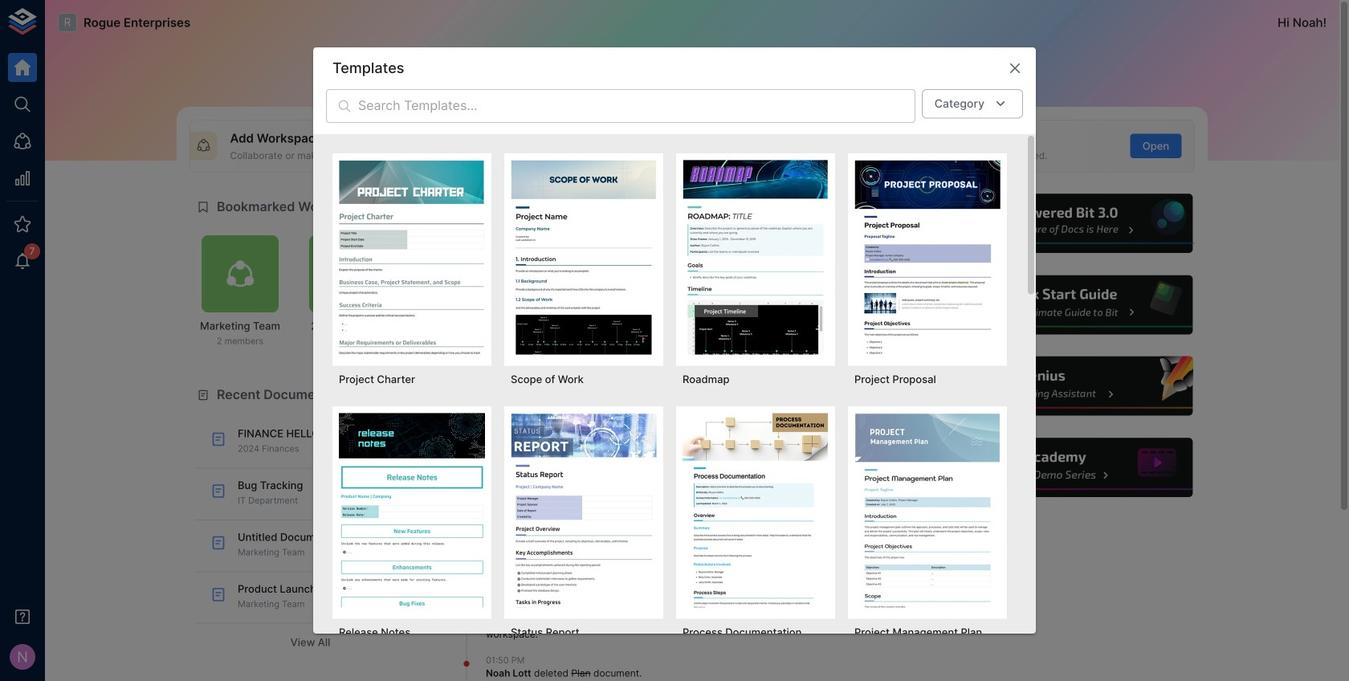 Task type: vqa. For each thing, say whether or not it's contained in the screenshot.
the Release Notes IMAGE
yes



Task type: locate. For each thing, give the bounding box(es) containing it.
help image
[[954, 192, 1196, 255], [954, 273, 1196, 337], [954, 354, 1196, 418], [954, 436, 1196, 500]]

roadmap image
[[683, 160, 829, 355]]

project management plan image
[[855, 413, 1001, 608]]

dialog
[[313, 47, 1036, 681]]

project proposal image
[[855, 160, 1001, 355]]

4 help image from the top
[[954, 436, 1196, 500]]

Search Templates... text field
[[358, 89, 916, 123]]



Task type: describe. For each thing, give the bounding box(es) containing it.
1 help image from the top
[[954, 192, 1196, 255]]

project charter image
[[339, 160, 485, 355]]

2 help image from the top
[[954, 273, 1196, 337]]

release notes image
[[339, 413, 485, 608]]

process documentation image
[[683, 413, 829, 608]]

3 help image from the top
[[954, 354, 1196, 418]]

status report image
[[511, 413, 657, 608]]

scope of work image
[[511, 160, 657, 355]]



